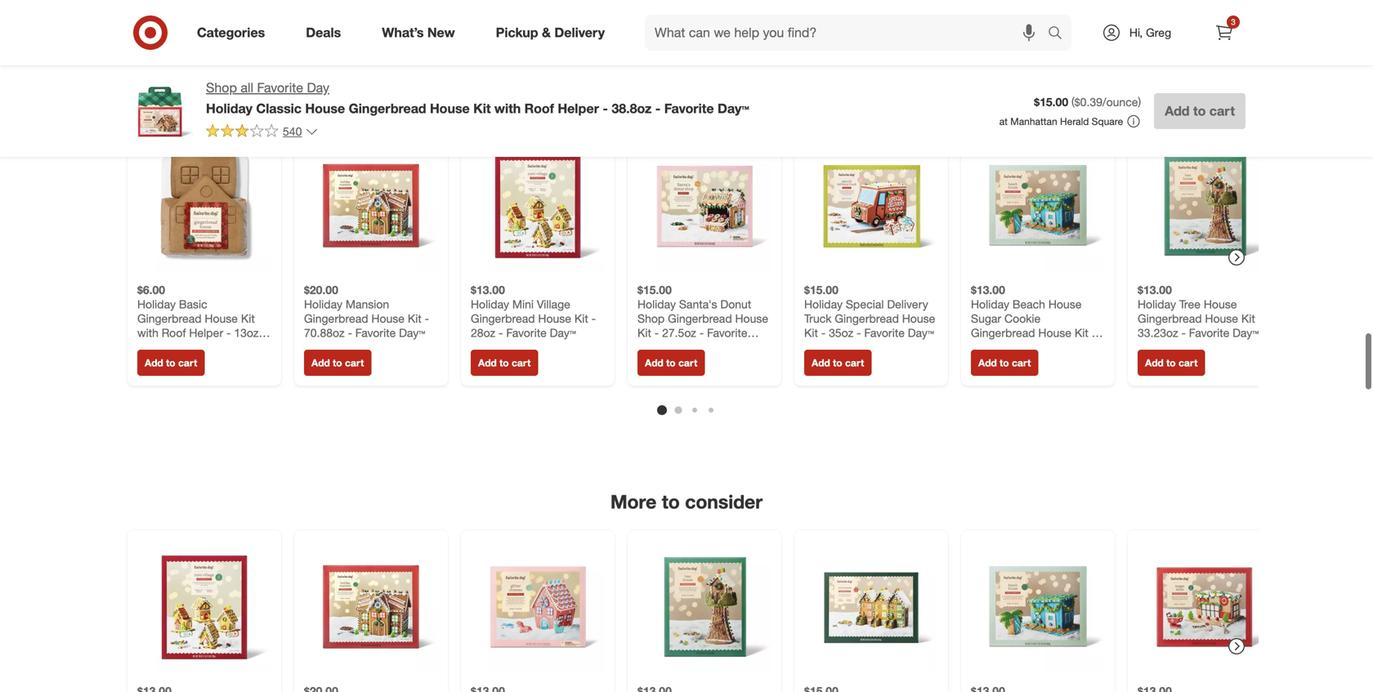 Task type: locate. For each thing, give the bounding box(es) containing it.
cart down 35oz
[[845, 357, 864, 369]]

manhattan
[[1010, 115, 1057, 128]]

0 horizontal spatial delivery
[[554, 25, 605, 41]]

add to cart button down basic
[[137, 350, 205, 376]]

add to cart down 35oz
[[812, 357, 864, 369]]

holiday left beach
[[971, 297, 1009, 312]]

gingerbread inside $15.00 holiday santa's donut shop gingerbread house kit - 27.5oz - favorite day™
[[668, 312, 732, 326]]

to right more
[[662, 491, 680, 513]]

$15.00 inside $15.00 holiday santa's donut shop gingerbread house kit - 27.5oz - favorite day™
[[638, 283, 672, 297]]

add to cart down 70.88oz
[[311, 357, 364, 369]]

holiday for $15.00 holiday special delivery truck gingerbread house kit - 35oz - favorite day™
[[804, 297, 843, 312]]

add to cart down 28oz
[[478, 357, 531, 369]]

holiday mini village gingerbread house kit - 28oz - favorite day™ image
[[471, 139, 605, 273], [137, 540, 271, 674]]

holiday up 70.88oz
[[304, 297, 342, 312]]

holiday inside $13.00 holiday mini village gingerbread house kit - 28oz - favorite day™
[[471, 297, 509, 312]]

delivery inside pickup & delivery link
[[554, 25, 605, 41]]

delivery
[[554, 25, 605, 41], [887, 297, 928, 312]]

favorite down mini
[[506, 326, 547, 340]]

shop inside 'shop all favorite day holiday classic house gingerbread house kit with roof helper - 38.8oz - favorite day™'
[[206, 80, 237, 96]]

day™ inside $13.00 holiday mini village gingerbread house kit - 28oz - favorite day™
[[550, 326, 576, 340]]

1 vertical spatial roof
[[162, 326, 186, 340]]

to down 27.5oz
[[666, 357, 676, 369]]

with inside 'shop all favorite day holiday classic house gingerbread house kit with roof helper - 38.8oz - favorite day™'
[[494, 100, 521, 116]]

$13.00 left mini
[[471, 283, 505, 297]]

basic
[[179, 297, 207, 312]]

kit inside $15.00 holiday special delivery truck gingerbread house kit - 35oz - favorite day™
[[804, 326, 818, 340]]

house inside $20.00 holiday mansion gingerbread house kit - 70.88oz - favorite day™
[[371, 312, 405, 326]]

holiday basic gingerbread house kit with roof helper - 13oz - favorite day™ image
[[137, 139, 271, 273]]

)
[[1138, 95, 1141, 109]]

add to cart button for $15.00 holiday special delivery truck gingerbread house kit - 35oz - favorite day™
[[804, 350, 872, 376]]

1 horizontal spatial roof
[[524, 100, 554, 116]]

add down 70.88oz
[[311, 357, 330, 369]]

add to cart down 33.23oz
[[1145, 357, 1198, 369]]

add to cart down 27.5oz
[[645, 357, 697, 369]]

add to cart button for $13.00 holiday mini village gingerbread house kit - 28oz - favorite day™
[[471, 350, 538, 376]]

add to cart button
[[1154, 93, 1246, 129], [137, 350, 205, 376], [304, 350, 371, 376], [471, 350, 538, 376], [638, 350, 705, 376], [804, 350, 872, 376], [971, 350, 1038, 376], [1138, 350, 1205, 376]]

holiday inside $15.00 holiday santa's donut shop gingerbread house kit - 27.5oz - favorite day™
[[638, 297, 676, 312]]

0 vertical spatial delivery
[[554, 25, 605, 41]]

with down $6.00
[[137, 326, 158, 340]]

$20.00
[[304, 283, 338, 297]]

favorite
[[257, 80, 303, 96], [664, 100, 714, 116], [355, 326, 396, 340], [506, 326, 547, 340], [707, 326, 748, 340], [864, 326, 905, 340], [1189, 326, 1230, 340], [137, 340, 178, 355], [1022, 340, 1063, 355]]

- right 33.23oz
[[1181, 326, 1186, 340]]

add to cart
[[1165, 103, 1235, 119], [145, 357, 197, 369], [311, 357, 364, 369], [478, 357, 531, 369], [645, 357, 697, 369], [812, 357, 864, 369], [978, 357, 1031, 369], [1145, 357, 1198, 369]]

0 horizontal spatial helper
[[189, 326, 223, 340]]

$13.00 inside $13.00 holiday beach house sugar cookie gingerbread house kit - 28.30oz - favorite day™
[[971, 283, 1005, 297]]

- right '38.8oz'
[[655, 100, 661, 116]]

holiday for $13.00 holiday tree house gingerbread house kit - 33.23oz - favorite day™
[[1138, 297, 1176, 312]]

2 horizontal spatial $15.00
[[1034, 95, 1068, 109]]

to down 33.23oz
[[1166, 357, 1176, 369]]

0 vertical spatial helper
[[558, 100, 599, 116]]

what's new link
[[368, 15, 475, 51]]

herald
[[1060, 115, 1089, 128]]

holiday inside $13.00 holiday tree house gingerbread house kit - 33.23oz - favorite day™
[[1138, 297, 1176, 312]]

2 holiday mansion gingerbread house kit - 70.88oz - favorite day™ image from the top
[[304, 540, 438, 674]]

1 holiday beach house sugar cookie gingerbread house kit - 28.30oz - favorite day™ image from the top
[[971, 139, 1105, 273]]

helper
[[558, 100, 599, 116], [189, 326, 223, 340]]

$15.00 ( $0.39 /ounce )
[[1034, 95, 1141, 109]]

- right 13oz
[[262, 326, 266, 340]]

holiday inside $6.00 holiday basic gingerbread house kit with roof helper - 13oz - favorite day™
[[137, 297, 176, 312]]

add down "28.30oz"
[[978, 357, 997, 369]]

favorite down $6.00
[[137, 340, 178, 355]]

1 vertical spatial holiday mansion gingerbread house kit - 70.88oz - favorite day™ image
[[304, 540, 438, 674]]

1 horizontal spatial with
[[494, 100, 521, 116]]

holiday for $13.00 holiday beach house sugar cookie gingerbread house kit - 28.30oz - favorite day™
[[971, 297, 1009, 312]]

1 horizontal spatial helper
[[558, 100, 599, 116]]

3
[[1231, 17, 1236, 27]]

-
[[603, 100, 608, 116], [655, 100, 661, 116], [425, 312, 429, 326], [591, 312, 596, 326], [1258, 312, 1263, 326], [226, 326, 231, 340], [262, 326, 266, 340], [348, 326, 352, 340], [499, 326, 503, 340], [654, 326, 659, 340], [699, 326, 704, 340], [821, 326, 826, 340], [857, 326, 861, 340], [1092, 326, 1096, 340], [1181, 326, 1186, 340], [1015, 340, 1019, 355]]

0 horizontal spatial $15.00
[[638, 283, 672, 297]]

$13.00
[[471, 283, 505, 297], [971, 283, 1005, 297], [1138, 283, 1172, 297]]

0 vertical spatial with
[[494, 100, 521, 116]]

$15.00 up truck
[[804, 283, 838, 297]]

shop inside $15.00 holiday santa's donut shop gingerbread house kit - 27.5oz - favorite day™
[[638, 312, 665, 326]]

to right )
[[1193, 103, 1206, 119]]

kit inside $15.00 holiday santa's donut shop gingerbread house kit - 27.5oz - favorite day™
[[638, 326, 651, 340]]

- right "28.30oz"
[[1015, 340, 1019, 355]]

1 vertical spatial holiday mini village gingerbread house kit - 28oz - favorite day™ image
[[137, 540, 271, 674]]

deals
[[306, 25, 341, 41]]

add for $13.00 holiday mini village gingerbread house kit - 28oz - favorite day™
[[478, 357, 497, 369]]

image of holiday classic house gingerbread house kit with roof helper - 38.8oz - favorite day™ image
[[128, 78, 193, 144]]

categories link
[[183, 15, 285, 51]]

1 $13.00 from the left
[[471, 283, 505, 297]]

hi, greg
[[1129, 25, 1171, 40]]

shop left santa's on the top
[[638, 312, 665, 326]]

$20.00 holiday mansion gingerbread house kit - 70.88oz - favorite day™
[[304, 283, 429, 340]]

day™ inside $13.00 holiday tree house gingerbread house kit - 33.23oz - favorite day™
[[1233, 326, 1259, 340]]

cart
[[1210, 103, 1235, 119], [178, 357, 197, 369], [345, 357, 364, 369], [512, 357, 531, 369], [678, 357, 697, 369], [845, 357, 864, 369], [1012, 357, 1031, 369], [1179, 357, 1198, 369]]

1 holiday mansion gingerbread house kit - 70.88oz - favorite day™ image from the top
[[304, 139, 438, 273]]

cart down $20.00 holiday mansion gingerbread house kit - 70.88oz - favorite day™
[[345, 357, 364, 369]]

advertisement region
[[114, 0, 1259, 59]]

holiday inside 'shop all favorite day holiday classic house gingerbread house kit with roof helper - 38.8oz - favorite day™'
[[206, 100, 252, 116]]

favorite down special on the right top of page
[[864, 326, 905, 340]]

favorite inside $13.00 holiday tree house gingerbread house kit - 33.23oz - favorite day™
[[1189, 326, 1230, 340]]

0 vertical spatial holiday mini village gingerbread house kit - 28oz - favorite day™ image
[[471, 139, 605, 273]]

0 vertical spatial holiday beach house sugar cookie gingerbread house kit - 28.30oz - favorite day™ image
[[971, 139, 1105, 273]]

add to cart for $13.00 holiday tree house gingerbread house kit - 33.23oz - favorite day™
[[1145, 357, 1198, 369]]

1 horizontal spatial shop
[[638, 312, 665, 326]]

holiday special delivery truck gingerbread house kit - 35oz - favorite day™ image
[[804, 139, 938, 273]]

cart down $13.00 holiday mini village gingerbread house kit - 28oz - favorite day™
[[512, 357, 531, 369]]

0 horizontal spatial shop
[[206, 80, 237, 96]]

holiday
[[206, 100, 252, 116], [137, 297, 176, 312], [304, 297, 342, 312], [471, 297, 509, 312], [638, 297, 676, 312], [804, 297, 843, 312], [971, 297, 1009, 312], [1138, 297, 1176, 312]]

shop
[[206, 80, 237, 96], [638, 312, 665, 326]]

favorite inside $15.00 holiday santa's donut shop gingerbread house kit - 27.5oz - favorite day™
[[707, 326, 748, 340]]

helper down basic
[[189, 326, 223, 340]]

27.5oz
[[662, 326, 696, 340]]

2 horizontal spatial $13.00
[[1138, 283, 1172, 297]]

kit inside $13.00 holiday tree house gingerbread house kit - 33.23oz - favorite day™
[[1241, 312, 1255, 326]]

house inside $15.00 holiday special delivery truck gingerbread house kit - 35oz - favorite day™
[[902, 312, 935, 326]]

3 $13.00 from the left
[[1138, 283, 1172, 297]]

1 vertical spatial holiday beach house sugar cookie gingerbread house kit - 28.30oz - favorite day™ image
[[971, 540, 1105, 674]]

0 horizontal spatial $13.00
[[471, 283, 505, 297]]

0 vertical spatial roof
[[524, 100, 554, 116]]

favorite down donut
[[707, 326, 748, 340]]

2 $13.00 from the left
[[971, 283, 1005, 297]]

cart down cookie
[[1012, 357, 1031, 369]]

to down $13.00 holiday mini village gingerbread house kit - 28oz - favorite day™
[[499, 357, 509, 369]]

0 horizontal spatial with
[[137, 326, 158, 340]]

holiday up 27.5oz
[[638, 297, 676, 312]]

add down 27.5oz
[[645, 357, 663, 369]]

$15.00 up at manhattan herald square
[[1034, 95, 1068, 109]]

with
[[494, 100, 521, 116], [137, 326, 158, 340]]

1 horizontal spatial $13.00
[[971, 283, 1005, 297]]

- right village
[[591, 312, 596, 326]]

cart down sponsored
[[1210, 103, 1235, 119]]

0 vertical spatial holiday mansion gingerbread house kit - 70.88oz - favorite day™ image
[[304, 139, 438, 273]]

favorite down tree
[[1189, 326, 1230, 340]]

kit inside $20.00 holiday mansion gingerbread house kit - 70.88oz - favorite day™
[[408, 312, 422, 326]]

1 horizontal spatial holiday tree house gingerbread house kit - 33.23oz - favorite day™ image
[[1138, 139, 1272, 273]]

holiday up 28oz
[[471, 297, 509, 312]]

roof down basic
[[162, 326, 186, 340]]

holiday up 33.23oz
[[1138, 297, 1176, 312]]

holiday row house gingerbread house kit - 51.54oz - favorite day™ image
[[804, 540, 938, 674]]

shop left all
[[206, 80, 237, 96]]

favorite inside $15.00 holiday special delivery truck gingerbread house kit - 35oz - favorite day™
[[864, 326, 905, 340]]

- left 35oz
[[821, 326, 826, 340]]

add to cart down "28.30oz"
[[978, 357, 1031, 369]]

add to cart button down cookie
[[971, 350, 1038, 376]]

1 vertical spatial with
[[137, 326, 158, 340]]

more to consider
[[610, 491, 763, 513]]

$13.00 inside $13.00 holiday mini village gingerbread house kit - 28oz - favorite day™
[[471, 283, 505, 297]]

add to cart button down 70.88oz
[[304, 350, 371, 376]]

gingerbread inside $15.00 holiday special delivery truck gingerbread house kit - 35oz - favorite day™
[[835, 312, 899, 326]]

holiday beach house sugar cookie gingerbread house kit - 28.30oz - favorite day™ image
[[971, 139, 1105, 273], [971, 540, 1105, 674]]

donut
[[720, 297, 751, 312]]

delivery right &
[[554, 25, 605, 41]]

cart for $15.00 holiday special delivery truck gingerbread house kit - 35oz - favorite day™
[[845, 357, 864, 369]]

$15.00
[[1034, 95, 1068, 109], [638, 283, 672, 297], [804, 283, 838, 297]]

add for $15.00 holiday special delivery truck gingerbread house kit - 35oz - favorite day™
[[812, 357, 830, 369]]

540 link
[[206, 123, 318, 142]]

holiday inside $13.00 holiday beach house sugar cookie gingerbread house kit - 28.30oz - favorite day™
[[971, 297, 1009, 312]]

$15.00 for $15.00 holiday santa's donut shop gingerbread house kit - 27.5oz - favorite day™
[[638, 283, 672, 297]]

1 horizontal spatial $15.00
[[804, 283, 838, 297]]

holiday mansion gingerbread house kit - 70.88oz - favorite day™ image
[[304, 139, 438, 273], [304, 540, 438, 674]]

$13.00 inside $13.00 holiday tree house gingerbread house kit - 33.23oz - favorite day™
[[1138, 283, 1172, 297]]

gingerbread inside $13.00 holiday mini village gingerbread house kit - 28oz - favorite day™
[[471, 312, 535, 326]]

santa's
[[679, 297, 717, 312]]

holiday down all
[[206, 100, 252, 116]]

roof
[[524, 100, 554, 116], [162, 326, 186, 340]]

kit
[[473, 100, 491, 116], [241, 312, 255, 326], [408, 312, 422, 326], [574, 312, 588, 326], [1241, 312, 1255, 326], [638, 326, 651, 340], [804, 326, 818, 340], [1075, 326, 1088, 340]]

to down 70.88oz
[[333, 357, 342, 369]]

add to cart button down 35oz
[[804, 350, 872, 376]]

add to cart button down 27.5oz
[[638, 350, 705, 376]]

day™
[[718, 100, 749, 116], [399, 326, 425, 340], [550, 326, 576, 340], [908, 326, 934, 340], [1233, 326, 1259, 340], [181, 340, 207, 355], [638, 340, 664, 355], [1066, 340, 1092, 355]]

1 vertical spatial helper
[[189, 326, 223, 340]]

cart for $13.00 holiday mini village gingerbread house kit - 28oz - favorite day™
[[512, 357, 531, 369]]

cart for $15.00 holiday santa's donut shop gingerbread house kit - 27.5oz - favorite day™
[[678, 357, 697, 369]]

cart down $6.00 holiday basic gingerbread house kit with roof helper - 13oz - favorite day™
[[178, 357, 197, 369]]

gingerbread
[[349, 100, 426, 116], [137, 312, 202, 326], [304, 312, 368, 326], [471, 312, 535, 326], [668, 312, 732, 326], [835, 312, 899, 326], [1138, 312, 1202, 326], [971, 326, 1035, 340]]

1 vertical spatial delivery
[[887, 297, 928, 312]]

add down $6.00 holiday basic gingerbread house kit with roof helper - 13oz - favorite day™
[[145, 357, 163, 369]]

to down $6.00 holiday basic gingerbread house kit with roof helper - 13oz - favorite day™
[[166, 357, 175, 369]]

delivery right special on the right top of page
[[887, 297, 928, 312]]

$6.00
[[137, 283, 165, 297]]

mansion
[[346, 297, 389, 312]]

cart down 27.5oz
[[678, 357, 697, 369]]

house
[[305, 100, 345, 116], [430, 100, 470, 116], [1049, 297, 1082, 312], [1204, 297, 1237, 312], [205, 312, 238, 326], [371, 312, 405, 326], [538, 312, 571, 326], [735, 312, 768, 326], [902, 312, 935, 326], [1205, 312, 1238, 326], [1038, 326, 1072, 340]]

gingerbread inside 'shop all favorite day holiday classic house gingerbread house kit with roof helper - 38.8oz - favorite day™'
[[349, 100, 426, 116]]

to for $15.00 holiday special delivery truck gingerbread house kit - 35oz - favorite day™
[[833, 357, 842, 369]]

holiday inside $20.00 holiday mansion gingerbread house kit - 70.88oz - favorite day™
[[304, 297, 342, 312]]

day™ inside $13.00 holiday beach house sugar cookie gingerbread house kit - 28.30oz - favorite day™
[[1066, 340, 1092, 355]]

day™ inside $6.00 holiday basic gingerbread house kit with roof helper - 13oz - favorite day™
[[181, 340, 207, 355]]

with down pickup
[[494, 100, 521, 116]]

favorite down mansion
[[355, 326, 396, 340]]

$15.00 left santa's on the top
[[638, 283, 672, 297]]

cart down $13.00 holiday tree house gingerbread house kit - 33.23oz - favorite day™
[[1179, 357, 1198, 369]]

- left '38.8oz'
[[603, 100, 608, 116]]

pickup & delivery link
[[482, 15, 625, 51]]

$0.39
[[1075, 95, 1103, 109]]

$13.00 left tree
[[1138, 283, 1172, 297]]

roof down &
[[524, 100, 554, 116]]

house inside $15.00 holiday santa's donut shop gingerbread house kit - 27.5oz - favorite day™
[[735, 312, 768, 326]]

$13.00 for holiday beach house sugar cookie gingerbread house kit - 28.30oz - favorite day™
[[971, 283, 1005, 297]]

holiday inside $15.00 holiday special delivery truck gingerbread house kit - 35oz - favorite day™
[[804, 297, 843, 312]]

1 vertical spatial holiday tree house gingerbread house kit - 33.23oz - favorite day™ image
[[638, 540, 772, 674]]

add down 33.23oz
[[1145, 357, 1164, 369]]

pickup
[[496, 25, 538, 41]]

- right 35oz
[[857, 326, 861, 340]]

to down "28.30oz"
[[1000, 357, 1009, 369]]

add to cart button down 33.23oz
[[1138, 350, 1205, 376]]

holiday left basic
[[137, 297, 176, 312]]

$13.00 up sugar
[[971, 283, 1005, 297]]

day
[[307, 80, 329, 96]]

day™ inside $15.00 holiday santa's donut shop gingerbread house kit - 27.5oz - favorite day™
[[638, 340, 664, 355]]

- left 28oz
[[425, 312, 429, 326]]

2 holiday beach house sugar cookie gingerbread house kit - 28.30oz - favorite day™ image from the top
[[971, 540, 1105, 674]]

holiday tree house gingerbread house kit - 33.23oz - favorite day™ image
[[1138, 139, 1272, 273], [638, 540, 772, 674]]

add to cart down $6.00 holiday basic gingerbread house kit with roof helper - 13oz - favorite day™
[[145, 357, 197, 369]]

0 vertical spatial shop
[[206, 80, 237, 96]]

to for $13.00 holiday beach house sugar cookie gingerbread house kit - 28.30oz - favorite day™
[[1000, 357, 1009, 369]]

delivery inside $15.00 holiday special delivery truck gingerbread house kit - 35oz - favorite day™
[[887, 297, 928, 312]]

holiday for $15.00 holiday santa's donut shop gingerbread house kit - 27.5oz - favorite day™
[[638, 297, 676, 312]]

add down 35oz
[[812, 357, 830, 369]]

with inside $6.00 holiday basic gingerbread house kit with roof helper - 13oz - favorite day™
[[137, 326, 158, 340]]

to
[[1193, 103, 1206, 119], [166, 357, 175, 369], [333, 357, 342, 369], [499, 357, 509, 369], [666, 357, 676, 369], [833, 357, 842, 369], [1000, 357, 1009, 369], [1166, 357, 1176, 369], [662, 491, 680, 513]]

gingerbread inside $13.00 holiday beach house sugar cookie gingerbread house kit - 28.30oz - favorite day™
[[971, 326, 1035, 340]]

favorite down cookie
[[1022, 340, 1063, 355]]

1 horizontal spatial delivery
[[887, 297, 928, 312]]

add down 28oz
[[478, 357, 497, 369]]

favorite right '38.8oz'
[[664, 100, 714, 116]]

roof inside $6.00 holiday basic gingerbread house kit with roof helper - 13oz - favorite day™
[[162, 326, 186, 340]]

0 horizontal spatial roof
[[162, 326, 186, 340]]

favorite inside $13.00 holiday beach house sugar cookie gingerbread house kit - 28.30oz - favorite day™
[[1022, 340, 1063, 355]]

$15.00 inside $15.00 holiday special delivery truck gingerbread house kit - 35oz - favorite day™
[[804, 283, 838, 297]]

add to cart button down 28oz
[[471, 350, 538, 376]]

add
[[1165, 103, 1190, 119], [145, 357, 163, 369], [311, 357, 330, 369], [478, 357, 497, 369], [645, 357, 663, 369], [812, 357, 830, 369], [978, 357, 997, 369], [1145, 357, 1164, 369]]

1 vertical spatial shop
[[638, 312, 665, 326]]

28oz
[[471, 326, 495, 340]]

day™ inside $20.00 holiday mansion gingerbread house kit - 70.88oz - favorite day™
[[399, 326, 425, 340]]

add to cart button down sponsored
[[1154, 93, 1246, 129]]

helper left '38.8oz'
[[558, 100, 599, 116]]

house inside $6.00 holiday basic gingerbread house kit with roof helper - 13oz - favorite day™
[[205, 312, 238, 326]]

holiday up 35oz
[[804, 297, 843, 312]]

to down 35oz
[[833, 357, 842, 369]]



Task type: describe. For each thing, give the bounding box(es) containing it.
add to cart button for $20.00 holiday mansion gingerbread house kit - 70.88oz - favorite day™
[[304, 350, 371, 376]]

consider
[[685, 491, 763, 513]]

add for $13.00 holiday beach house sugar cookie gingerbread house kit - 28.30oz - favorite day™
[[978, 357, 997, 369]]

33.23oz
[[1138, 326, 1178, 340]]

favorite inside $20.00 holiday mansion gingerbread house kit - 70.88oz - favorite day™
[[355, 326, 396, 340]]

day™ inside 'shop all favorite day holiday classic house gingerbread house kit with roof helper - 38.8oz - favorite day™'
[[718, 100, 749, 116]]

$13.00 for holiday tree house gingerbread house kit - 33.23oz - favorite day™
[[1138, 283, 1172, 297]]

roof inside 'shop all favorite day holiday classic house gingerbread house kit with roof helper - 38.8oz - favorite day™'
[[524, 100, 554, 116]]

at
[[999, 115, 1008, 128]]

$13.00 holiday mini village gingerbread house kit - 28oz - favorite day™
[[471, 283, 596, 340]]

greg
[[1146, 25, 1171, 40]]

similar
[[628, 89, 690, 112]]

3 link
[[1206, 15, 1242, 51]]

to for $20.00 holiday mansion gingerbread house kit - 70.88oz - favorite day™
[[333, 357, 342, 369]]

more
[[610, 491, 657, 513]]

holiday target store sugar cookie gingerbread house kit - 29.7oz - favorite day™ image
[[1138, 540, 1272, 674]]

1 horizontal spatial holiday mini village gingerbread house kit - 28oz - favorite day™ image
[[471, 139, 605, 273]]

&
[[542, 25, 551, 41]]

kit inside $13.00 holiday beach house sugar cookie gingerbread house kit - 28.30oz - favorite day™
[[1075, 326, 1088, 340]]

holiday for $20.00 holiday mansion gingerbread house kit - 70.88oz - favorite day™
[[304, 297, 342, 312]]

add to cart for $20.00 holiday mansion gingerbread house kit - 70.88oz - favorite day™
[[311, 357, 364, 369]]

kit inside $6.00 holiday basic gingerbread house kit with roof helper - 13oz - favorite day™
[[241, 312, 255, 326]]

add to cart button for $15.00 holiday santa's donut shop gingerbread house kit - 27.5oz - favorite day™
[[638, 350, 705, 376]]

helper inside 'shop all favorite day holiday classic house gingerbread house kit with roof helper - 38.8oz - favorite day™'
[[558, 100, 599, 116]]

add to cart down sponsored
[[1165, 103, 1235, 119]]

sugar
[[971, 312, 1001, 326]]

sponsored
[[1210, 60, 1259, 72]]

helper inside $6.00 holiday basic gingerbread house kit with roof helper - 13oz - favorite day™
[[189, 326, 223, 340]]

35oz
[[829, 326, 853, 340]]

cookie
[[1004, 312, 1041, 326]]

search button
[[1040, 15, 1080, 54]]

add to cart button for $6.00 holiday basic gingerbread house kit with roof helper - 13oz - favorite day™
[[137, 350, 205, 376]]

38.8oz
[[612, 100, 652, 116]]

add for $20.00 holiday mansion gingerbread house kit - 70.88oz - favorite day™
[[311, 357, 330, 369]]

holiday for $13.00 holiday mini village gingerbread house kit - 28oz - favorite day™
[[471, 297, 509, 312]]

tree
[[1179, 297, 1201, 312]]

add for $6.00 holiday basic gingerbread house kit with roof helper - 13oz - favorite day™
[[145, 357, 163, 369]]

new
[[427, 25, 455, 41]]

$15.00 for $15.00 ( $0.39 /ounce )
[[1034, 95, 1068, 109]]

village
[[537, 297, 570, 312]]

pickup & delivery
[[496, 25, 605, 41]]

add to cart for $15.00 holiday santa's donut shop gingerbread house kit - 27.5oz - favorite day™
[[645, 357, 697, 369]]

add to cart for $15.00 holiday special delivery truck gingerbread house kit - 35oz - favorite day™
[[812, 357, 864, 369]]

- right 27.5oz
[[699, 326, 704, 340]]

kit inside 'shop all favorite day holiday classic house gingerbread house kit with roof helper - 38.8oz - favorite day™'
[[473, 100, 491, 116]]

What can we help you find? suggestions appear below search field
[[645, 15, 1052, 51]]

cart for $6.00 holiday basic gingerbread house kit with roof helper - 13oz - favorite day™
[[178, 357, 197, 369]]

gingerbread inside $20.00 holiday mansion gingerbread house kit - 70.88oz - favorite day™
[[304, 312, 368, 326]]

0 vertical spatial holiday tree house gingerbread house kit - 33.23oz - favorite day™ image
[[1138, 139, 1272, 273]]

search
[[1040, 26, 1080, 42]]

holiday glitter chateau sugar cookie gingerbread house kit - 29oz - favorite day™ image
[[471, 540, 605, 674]]

add for $15.00 holiday santa's donut shop gingerbread house kit - 27.5oz - favorite day™
[[645, 357, 663, 369]]

hi,
[[1129, 25, 1143, 40]]

540
[[283, 124, 302, 138]]

- left 33.23oz
[[1092, 326, 1096, 340]]

0 horizontal spatial holiday tree house gingerbread house kit - 33.23oz - favorite day™ image
[[638, 540, 772, 674]]

$13.00 holiday beach house sugar cookie gingerbread house kit - 28.30oz - favorite day™
[[971, 283, 1096, 355]]

- left 27.5oz
[[654, 326, 659, 340]]

beach
[[1013, 297, 1045, 312]]

to for $13.00 holiday mini village gingerbread house kit - 28oz - favorite day™
[[499, 357, 509, 369]]

(
[[1072, 95, 1075, 109]]

add for $13.00 holiday tree house gingerbread house kit - 33.23oz - favorite day™
[[1145, 357, 1164, 369]]

gingerbread inside $13.00 holiday tree house gingerbread house kit - 33.23oz - favorite day™
[[1138, 312, 1202, 326]]

to for $15.00 holiday santa's donut shop gingerbread house kit - 27.5oz - favorite day™
[[666, 357, 676, 369]]

house inside $13.00 holiday mini village gingerbread house kit - 28oz - favorite day™
[[538, 312, 571, 326]]

similar items
[[628, 89, 745, 112]]

categories
[[197, 25, 265, 41]]

13oz
[[234, 326, 259, 340]]

kit inside $13.00 holiday mini village gingerbread house kit - 28oz - favorite day™
[[574, 312, 588, 326]]

$15.00 for $15.00 holiday special delivery truck gingerbread house kit - 35oz - favorite day™
[[804, 283, 838, 297]]

special
[[846, 297, 884, 312]]

$13.00 for holiday mini village gingerbread house kit - 28oz - favorite day™
[[471, 283, 505, 297]]

- right 28oz
[[499, 326, 503, 340]]

holiday santa's donut shop gingerbread house kit - 27.5oz - favorite day™ image
[[638, 139, 772, 273]]

- right tree
[[1258, 312, 1263, 326]]

square
[[1092, 115, 1123, 128]]

cart for $13.00 holiday tree house gingerbread house kit - 33.23oz - favorite day™
[[1179, 357, 1198, 369]]

all
[[241, 80, 253, 96]]

add to cart button for $13.00 holiday beach house sugar cookie gingerbread house kit - 28.30oz - favorite day™
[[971, 350, 1038, 376]]

gingerbread inside $6.00 holiday basic gingerbread house kit with roof helper - 13oz - favorite day™
[[137, 312, 202, 326]]

add to cart for $13.00 holiday beach house sugar cookie gingerbread house kit - 28.30oz - favorite day™
[[978, 357, 1031, 369]]

holiday for $6.00 holiday basic gingerbread house kit with roof helper - 13oz - favorite day™
[[137, 297, 176, 312]]

$6.00 holiday basic gingerbread house kit with roof helper - 13oz - favorite day™
[[137, 283, 266, 355]]

- left 13oz
[[226, 326, 231, 340]]

$15.00 holiday santa's donut shop gingerbread house kit - 27.5oz - favorite day™
[[638, 283, 768, 355]]

items
[[696, 89, 745, 112]]

mini
[[512, 297, 534, 312]]

add to cart for $6.00 holiday basic gingerbread house kit with roof helper - 13oz - favorite day™
[[145, 357, 197, 369]]

favorite inside $13.00 holiday mini village gingerbread house kit - 28oz - favorite day™
[[506, 326, 547, 340]]

add to cart button for $13.00 holiday tree house gingerbread house kit - 33.23oz - favorite day™
[[1138, 350, 1205, 376]]

cart for $13.00 holiday beach house sugar cookie gingerbread house kit - 28.30oz - favorite day™
[[1012, 357, 1031, 369]]

to for $6.00 holiday basic gingerbread house kit with roof helper - 13oz - favorite day™
[[166, 357, 175, 369]]

add to cart for $13.00 holiday mini village gingerbread house kit - 28oz - favorite day™
[[478, 357, 531, 369]]

28.30oz
[[971, 340, 1012, 355]]

at manhattan herald square
[[999, 115, 1123, 128]]

cart for $20.00 holiday mansion gingerbread house kit - 70.88oz - favorite day™
[[345, 357, 364, 369]]

$15.00 holiday special delivery truck gingerbread house kit - 35oz - favorite day™
[[804, 283, 935, 340]]

what's
[[382, 25, 424, 41]]

$13.00 holiday tree house gingerbread house kit - 33.23oz - favorite day™
[[1138, 283, 1263, 340]]

add right )
[[1165, 103, 1190, 119]]

what's new
[[382, 25, 455, 41]]

favorite inside $6.00 holiday basic gingerbread house kit with roof helper - 13oz - favorite day™
[[137, 340, 178, 355]]

deals link
[[292, 15, 361, 51]]

day™ inside $15.00 holiday special delivery truck gingerbread house kit - 35oz - favorite day™
[[908, 326, 934, 340]]

classic
[[256, 100, 302, 116]]

to for $13.00 holiday tree house gingerbread house kit - 33.23oz - favorite day™
[[1166, 357, 1176, 369]]

- right 70.88oz
[[348, 326, 352, 340]]

favorite up classic
[[257, 80, 303, 96]]

0 horizontal spatial holiday mini village gingerbread house kit - 28oz - favorite day™ image
[[137, 540, 271, 674]]

/ounce
[[1103, 95, 1138, 109]]

shop all favorite day holiday classic house gingerbread house kit with roof helper - 38.8oz - favorite day™
[[206, 80, 749, 116]]

70.88oz
[[304, 326, 345, 340]]

truck
[[804, 312, 832, 326]]



Task type: vqa. For each thing, say whether or not it's contained in the screenshot.
Faux Fur Christmas Stocking Cream - Wondershop™ LINK
no



